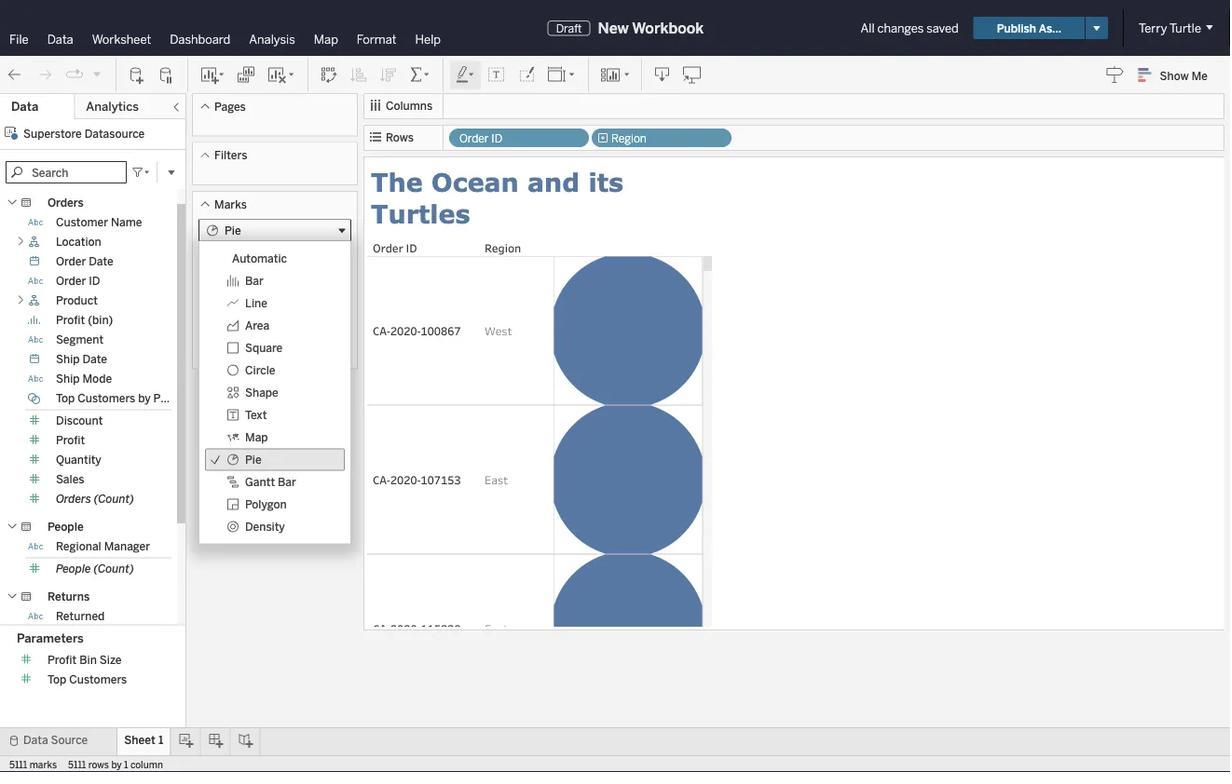 Task type: vqa. For each thing, say whether or not it's contained in the screenshot.
default link
no



Task type: locate. For each thing, give the bounding box(es) containing it.
column
[[130, 760, 163, 771]]

orders up customer
[[48, 196, 84, 210]]

pie button
[[199, 219, 351, 242]]

order id up product
[[56, 274, 100, 288]]

0 vertical spatial map
[[314, 32, 338, 47]]

worksheet
[[92, 32, 151, 47]]

0 vertical spatial people
[[48, 521, 84, 534]]

1 horizontal spatial 5111
[[68, 760, 86, 771]]

superstore
[[23, 127, 82, 140]]

2 ship from the top
[[56, 372, 80, 386]]

1
[[158, 734, 163, 747], [124, 760, 128, 771]]

1 horizontal spatial bar
[[278, 476, 296, 489]]

1 vertical spatial ship
[[56, 372, 80, 386]]

marks
[[214, 198, 247, 211]]

fit image
[[547, 66, 577, 84]]

1 vertical spatial orders
[[56, 493, 91, 506]]

customers down mode
[[78, 392, 135, 405]]

1 horizontal spatial by
[[138, 392, 151, 405]]

0 vertical spatial data
[[47, 32, 73, 47]]

collapse image
[[171, 102, 182, 113]]

data
[[47, 32, 73, 47], [11, 99, 38, 114], [23, 734, 48, 747]]

0 horizontal spatial map
[[245, 431, 268, 444]]

1 horizontal spatial replay animation image
[[91, 68, 103, 79]]

discount
[[56, 414, 103, 428]]

2 (count) from the top
[[94, 562, 134, 576]]

top down profit bin size on the left bottom of page
[[48, 673, 66, 686]]

5111 for 5111 rows by 1 column
[[68, 760, 86, 771]]

0 vertical spatial 1
[[158, 734, 163, 747]]

data guide image
[[1106, 65, 1125, 84]]

1 vertical spatial date
[[82, 353, 107, 366]]

0 vertical spatial bar
[[245, 274, 264, 288]]

order down 'location'
[[56, 255, 86, 268]]

1 vertical spatial bar
[[278, 476, 296, 489]]

(count) for people (count)
[[94, 562, 134, 576]]

order id up ocean
[[459, 132, 503, 145]]

sheet 1
[[124, 734, 163, 747]]

by for profit
[[138, 392, 151, 405]]

1 vertical spatial top
[[48, 673, 66, 686]]

people down regional
[[56, 562, 91, 576]]

5111 for 5111 marks
[[9, 760, 27, 771]]

ship
[[56, 353, 80, 366], [56, 372, 80, 386]]

(bin)
[[88, 314, 113, 327]]

top up discount
[[56, 392, 75, 405]]

sort descending image
[[379, 66, 398, 84]]

shape
[[245, 386, 278, 400]]

0 horizontal spatial 5111
[[9, 760, 27, 771]]

5111 left marks on the bottom left
[[9, 760, 27, 771]]

order up product
[[56, 274, 86, 288]]

orders (count)
[[56, 493, 134, 506]]

(count) down regional manager
[[94, 562, 134, 576]]

ship for ship mode
[[56, 372, 80, 386]]

1 vertical spatial data
[[11, 99, 38, 114]]

name
[[111, 216, 142, 229]]

source
[[51, 734, 88, 747]]

map down text
[[245, 431, 268, 444]]

list box containing automatic
[[199, 242, 350, 544]]

1 vertical spatial people
[[56, 562, 91, 576]]

bar
[[245, 274, 264, 288], [278, 476, 296, 489]]

order
[[459, 132, 489, 145], [56, 255, 86, 268], [56, 274, 86, 288]]

date for ship date
[[82, 353, 107, 366]]

ship for ship date
[[56, 353, 80, 366]]

customer
[[56, 216, 108, 229]]

rows
[[386, 131, 414, 144]]

5111 left rows
[[68, 760, 86, 771]]

5111
[[9, 760, 27, 771], [68, 760, 86, 771]]

map
[[314, 32, 338, 47], [245, 431, 268, 444]]

marks
[[29, 760, 57, 771]]

top
[[56, 392, 75, 405], [48, 673, 66, 686]]

2 5111 from the left
[[68, 760, 86, 771]]

and
[[528, 166, 580, 197]]

publish as...
[[997, 21, 1062, 35]]

highlight image
[[455, 66, 476, 84]]

draft
[[556, 21, 582, 35]]

0 vertical spatial top
[[56, 392, 75, 405]]

1 horizontal spatial id
[[491, 132, 503, 145]]

pie
[[225, 224, 241, 237], [245, 453, 262, 467]]

pie inside dropdown button
[[225, 224, 241, 237]]

(count) for orders (count)
[[94, 493, 134, 506]]

1 vertical spatial by
[[111, 760, 122, 771]]

0 vertical spatial by
[[138, 392, 151, 405]]

1 vertical spatial (count)
[[94, 562, 134, 576]]

ship down segment in the top of the page
[[56, 353, 80, 366]]

download image
[[653, 66, 672, 84]]

clear sheet image
[[267, 66, 296, 84]]

1 horizontal spatial map
[[314, 32, 338, 47]]

2 vertical spatial order
[[56, 274, 86, 288]]

publish
[[997, 21, 1036, 35]]

id up ocean
[[491, 132, 503, 145]]

datasource
[[85, 127, 145, 140]]

profit for profit bin size
[[48, 653, 77, 667]]

0 vertical spatial order id
[[459, 132, 503, 145]]

people for people
[[48, 521, 84, 534]]

(count)
[[94, 493, 134, 506], [94, 562, 134, 576]]

tooltip
[[259, 327, 291, 340]]

parameters
[[17, 631, 84, 646]]

data source
[[23, 734, 88, 747]]

replay animation image
[[65, 65, 84, 84], [91, 68, 103, 79]]

show
[[1160, 69, 1189, 82]]

all
[[861, 21, 875, 35]]

1 ship from the top
[[56, 353, 80, 366]]

people for people (count)
[[56, 562, 91, 576]]

0 vertical spatial ship
[[56, 353, 80, 366]]

1 left column
[[124, 760, 128, 771]]

1 vertical spatial order
[[56, 255, 86, 268]]

ship down 'ship date'
[[56, 372, 80, 386]]

returns
[[48, 590, 90, 604]]

id
[[491, 132, 503, 145], [89, 274, 100, 288]]

customers for top customers
[[69, 673, 127, 686]]

1 vertical spatial customers
[[69, 673, 127, 686]]

bar right 'gantt'
[[278, 476, 296, 489]]

0 vertical spatial (count)
[[94, 493, 134, 506]]

redo image
[[35, 66, 54, 84]]

orders for orders
[[48, 196, 84, 210]]

customers down bin
[[69, 673, 127, 686]]

0 horizontal spatial pie
[[225, 224, 241, 237]]

0 vertical spatial orders
[[48, 196, 84, 210]]

customers
[[78, 392, 135, 405], [69, 673, 127, 686]]

gantt bar
[[245, 476, 296, 489]]

order up ocean
[[459, 132, 489, 145]]

workbook
[[632, 19, 704, 37]]

1 vertical spatial pie
[[245, 453, 262, 467]]

1 5111 from the left
[[9, 760, 27, 771]]

replay animation image right redo image
[[65, 65, 84, 84]]

orders
[[48, 196, 84, 210], [56, 493, 91, 506]]

line
[[245, 297, 267, 310]]

2 vertical spatial data
[[23, 734, 48, 747]]

1 right sheet
[[158, 734, 163, 747]]

0 horizontal spatial order id
[[56, 274, 100, 288]]

bar up line
[[245, 274, 264, 288]]

filters
[[214, 149, 247, 162]]

data up 5111 marks
[[23, 734, 48, 747]]

0 horizontal spatial by
[[111, 760, 122, 771]]

date for order date
[[89, 255, 114, 268]]

list box
[[199, 242, 350, 544]]

data down 'undo' image
[[11, 99, 38, 114]]

0 vertical spatial order
[[459, 132, 489, 145]]

date down 'location'
[[89, 255, 114, 268]]

Search text field
[[6, 161, 127, 184]]

show me
[[1160, 69, 1208, 82]]

1 (count) from the top
[[94, 493, 134, 506]]

by for 1
[[111, 760, 122, 771]]

replay animation image up the analytics
[[91, 68, 103, 79]]

quantity
[[56, 453, 101, 467]]

people
[[48, 521, 84, 534], [56, 562, 91, 576]]

pie up 'gantt'
[[245, 453, 262, 467]]

data up redo image
[[47, 32, 73, 47]]

regional
[[56, 540, 101, 554]]

the ocean and its turtles
[[371, 166, 632, 228]]

date up mode
[[82, 353, 107, 366]]

0 vertical spatial id
[[491, 132, 503, 145]]

saved
[[927, 21, 959, 35]]

0 horizontal spatial bar
[[245, 274, 264, 288]]

top for top customers
[[48, 673, 66, 686]]

density
[[245, 520, 285, 534]]

manager
[[104, 540, 150, 554]]

by
[[138, 392, 151, 405], [111, 760, 122, 771]]

(count) up regional manager
[[94, 493, 134, 506]]

0 vertical spatial date
[[89, 255, 114, 268]]

pie down marks
[[225, 224, 241, 237]]

top customers
[[48, 673, 127, 686]]

order id
[[459, 132, 503, 145], [56, 274, 100, 288]]

new
[[598, 19, 629, 37]]

0 horizontal spatial 1
[[124, 760, 128, 771]]

0 vertical spatial customers
[[78, 392, 135, 405]]

show mark labels image
[[487, 66, 506, 84]]

new data source image
[[128, 66, 146, 84]]

0 vertical spatial pie
[[225, 224, 241, 237]]

map up swap rows and columns image
[[314, 32, 338, 47]]

orders down sales
[[56, 493, 91, 506]]

1 vertical spatial id
[[89, 274, 100, 288]]

id down order date
[[89, 274, 100, 288]]

profit
[[56, 314, 85, 327], [153, 392, 183, 405], [56, 434, 85, 447], [48, 653, 77, 667]]

mode
[[82, 372, 112, 386]]

area
[[245, 319, 269, 332]]

people up regional
[[48, 521, 84, 534]]



Task type: describe. For each thing, give the bounding box(es) containing it.
sheet
[[124, 734, 156, 747]]

all changes saved
[[861, 21, 959, 35]]

as...
[[1039, 21, 1062, 35]]

changes
[[877, 21, 924, 35]]

superstore datasource
[[23, 127, 145, 140]]

bin
[[79, 653, 97, 667]]

the
[[371, 166, 423, 197]]

undo image
[[6, 66, 24, 84]]

region
[[611, 132, 647, 145]]

1 horizontal spatial 1
[[158, 734, 163, 747]]

color
[[209, 275, 235, 288]]

turtle
[[1170, 21, 1201, 35]]

show me button
[[1130, 61, 1225, 89]]

0 horizontal spatial id
[[89, 274, 100, 288]]

square
[[245, 341, 283, 355]]

rows
[[88, 760, 109, 771]]

5111 marks
[[9, 760, 57, 771]]

columns
[[386, 99, 433, 113]]

ocean
[[431, 166, 519, 197]]

tables
[[17, 174, 54, 189]]

5111 rows by 1 column
[[68, 760, 163, 771]]

segment
[[56, 333, 104, 347]]

polygon
[[245, 498, 287, 511]]

0 horizontal spatial replay animation image
[[65, 65, 84, 84]]

publish your workbook to edit in tableau desktop image
[[683, 66, 702, 84]]

terry turtle
[[1139, 21, 1201, 35]]

publish as... button
[[974, 17, 1085, 39]]

1 vertical spatial map
[[245, 431, 268, 444]]

profit for profit (bin)
[[56, 314, 85, 327]]

profit (bin)
[[56, 314, 113, 327]]

format
[[357, 32, 397, 47]]

profit bin size
[[48, 653, 122, 667]]

sort ascending image
[[350, 66, 368, 84]]

show/hide cards image
[[600, 66, 630, 84]]

location
[[56, 235, 101, 249]]

product
[[56, 294, 98, 308]]

regional manager
[[56, 540, 150, 554]]

swap rows and columns image
[[320, 66, 338, 84]]

its
[[589, 166, 624, 197]]

top customers by profit
[[56, 392, 183, 405]]

analysis
[[249, 32, 295, 47]]

circle
[[245, 364, 275, 377]]

people (count)
[[56, 562, 134, 576]]

orders for orders (count)
[[56, 493, 91, 506]]

order date
[[56, 255, 114, 268]]

dashboard
[[170, 32, 230, 47]]

detail
[[208, 327, 236, 340]]

new workbook
[[598, 19, 704, 37]]

totals image
[[409, 66, 432, 84]]

ship date
[[56, 353, 107, 366]]

marks. press enter to open the view data window.. use arrow keys to navigate data visualization elements. image
[[554, 256, 704, 773]]

text
[[245, 408, 267, 422]]

analytics
[[86, 99, 139, 114]]

me
[[1192, 69, 1208, 82]]

duplicate image
[[237, 66, 255, 84]]

pages
[[214, 100, 246, 113]]

help
[[415, 32, 441, 47]]

gantt
[[245, 476, 275, 489]]

customer name
[[56, 216, 142, 229]]

1 horizontal spatial order id
[[459, 132, 503, 145]]

1 vertical spatial 1
[[124, 760, 128, 771]]

pause auto updates image
[[158, 66, 176, 84]]

terry
[[1139, 21, 1167, 35]]

sales
[[56, 473, 84, 487]]

returned
[[56, 610, 105, 624]]

profit for profit
[[56, 434, 85, 447]]

1 vertical spatial order id
[[56, 274, 100, 288]]

turtles
[[371, 198, 470, 228]]

top for top customers by profit
[[56, 392, 75, 405]]

customers for top customers by profit
[[78, 392, 135, 405]]

new worksheet image
[[199, 66, 226, 84]]

file
[[9, 32, 29, 47]]

1 horizontal spatial pie
[[245, 453, 262, 467]]

format workbook image
[[517, 66, 536, 84]]

automatic
[[232, 252, 287, 265]]

ship mode
[[56, 372, 112, 386]]

size
[[100, 653, 122, 667]]



